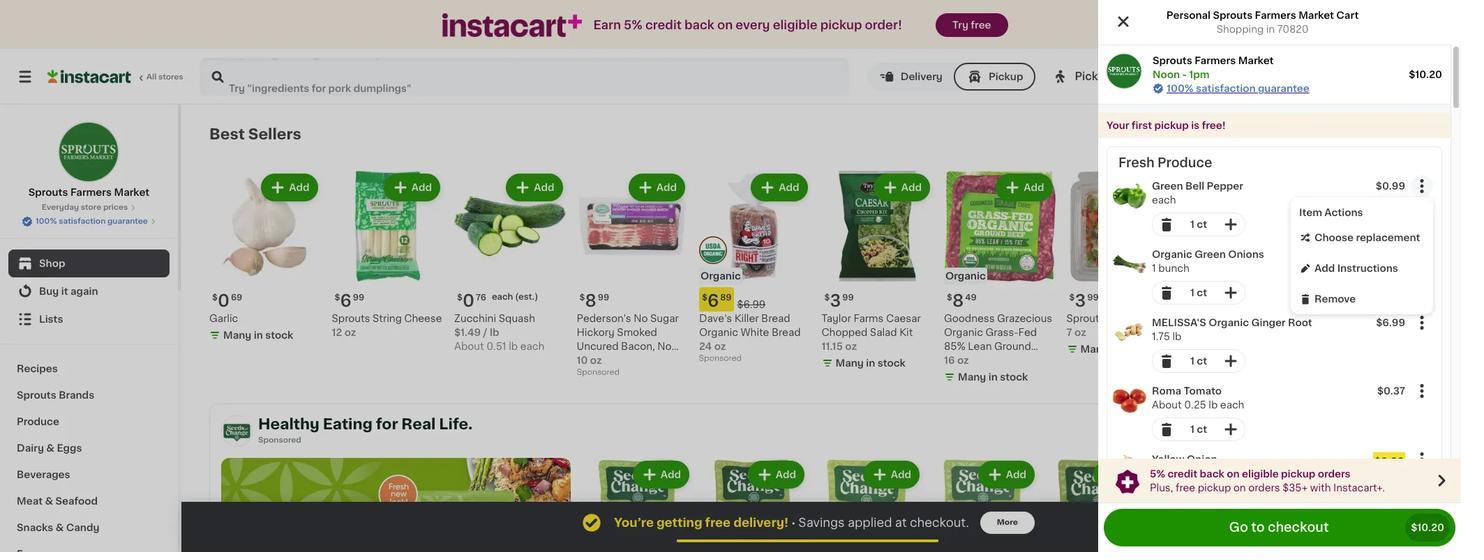 Task type: locate. For each thing, give the bounding box(es) containing it.
1 left "bunch"
[[1152, 264, 1156, 274]]

ct for roma
[[1197, 425, 1207, 435]]

0 horizontal spatial each (est.)
[[492, 293, 538, 301]]

$6.99 inside item carousel region
[[737, 300, 766, 310]]

sausage
[[1189, 342, 1231, 352]]

99 up pederson's
[[598, 294, 609, 302]]

0 horizontal spatial no
[[634, 314, 648, 324]]

2 horizontal spatial market
[[1299, 10, 1334, 20]]

eligible
[[773, 20, 818, 31], [1242, 469, 1279, 479]]

instacart logo image
[[47, 68, 131, 85]]

dairy
[[17, 444, 44, 454]]

sponsored badge image for 12 oz
[[1189, 369, 1231, 377]]

sprouts string cheese 12 oz
[[332, 314, 442, 338]]

6 up sprouts string cheese 12 oz
[[340, 293, 351, 309]]

2 vertical spatial farmers
[[70, 188, 112, 197]]

square
[[1199, 71, 1238, 82]]

0.51 for the left $0.76 each (estimated) element
[[487, 342, 506, 352]]

12 down sausage
[[1189, 356, 1200, 366]]

0 vertical spatial eligible
[[773, 20, 818, 31]]

1 vertical spatial 4
[[1402, 314, 1408, 324]]

4 1 ct from the top
[[1190, 425, 1207, 435]]

0 horizontal spatial $ 1 50
[[457, 14, 483, 30]]

0 horizontal spatial 5
[[1320, 293, 1331, 309]]

organic inside "applegate organic chicken & apple sausage 12 oz"
[[1242, 314, 1281, 324]]

$ inside $ 3 50
[[580, 15, 585, 23]]

0 horizontal spatial 0.51
[[487, 342, 506, 352]]

2 1 ct from the top
[[1190, 288, 1207, 298]]

2 $ 3 99 from the left
[[1069, 293, 1099, 309]]

all stores link
[[47, 57, 184, 96]]

choose replacement
[[1315, 233, 1420, 243]]

farmers for sprouts farmers market noon - 1pm
[[1195, 56, 1236, 66]]

market
[[1299, 10, 1334, 20], [1238, 56, 1274, 66], [114, 188, 149, 197]]

2 horizontal spatial 50
[[716, 15, 728, 23]]

50 up melissa's
[[597, 15, 609, 23]]

yellow inside the melissa's baby dutch yellow potatoes
[[577, 49, 608, 59]]

oz right 24
[[714, 342, 726, 352]]

4841
[[1128, 71, 1154, 82]]

about inside item carousel region
[[454, 342, 484, 352]]

melissa's organic ginger root image
[[1113, 316, 1147, 350]]

1 vertical spatial market
[[1238, 56, 1274, 66]]

1 horizontal spatial zucchini
[[944, 35, 986, 45]]

5% credit back on eligible pickup orders plus, free pickup on orders $35+ with instacart+.
[[1150, 469, 1385, 493]]

treatment tracker modal dialog
[[181, 502, 1451, 553]]

bread
[[761, 314, 790, 324], [772, 328, 801, 338]]

add inside product group
[[1391, 182, 1412, 192]]

1 ct down '0.25'
[[1190, 425, 1207, 435]]

prices
[[103, 204, 128, 211]]

50 up organic cucumber 1 ct
[[471, 15, 483, 23]]

1 vertical spatial at
[[895, 518, 907, 529]]

sprouts for sprouts string cheese 12 oz
[[332, 314, 370, 324]]

each (est.) inside $1.43 each (estimated) element
[[1223, 14, 1269, 22]]

$1.99 up 1pm
[[1189, 49, 1216, 59]]

each inside organic yellow onion $1.99 / lb about 0.72 lb each
[[1256, 63, 1280, 73]]

2 vertical spatial yellow
[[1152, 455, 1185, 465]]

$ 1 50 for red bell pepper
[[702, 14, 728, 30]]

/ inside item carousel region
[[483, 328, 488, 338]]

0 vertical spatial 9
[[822, 49, 828, 59]]

ct left 29
[[1197, 288, 1207, 298]]

2 50 from the left
[[597, 15, 609, 23]]

personal
[[1167, 10, 1211, 20]]

2 6 from the left
[[708, 293, 719, 309]]

1 horizontal spatial pepper
[[1207, 181, 1244, 191]]

$ for red bell pepper
[[702, 15, 708, 23]]

each
[[982, 14, 1003, 22], [1223, 14, 1244, 22], [399, 63, 423, 73], [1010, 63, 1034, 73], [1256, 63, 1280, 73], [1152, 195, 1176, 205], [492, 293, 513, 301], [520, 342, 545, 352], [1220, 401, 1245, 410]]

red
[[699, 35, 719, 45]]

each (est.) inside item carousel region
[[492, 293, 538, 301]]

0 horizontal spatial zucchini squash $1.49 / lb about 0.51 lb each
[[454, 314, 545, 352]]

1 1 ct from the top
[[1190, 220, 1207, 230]]

1 horizontal spatial back
[[1200, 469, 1225, 479]]

4 product group from the top
[[1107, 379, 1442, 447]]

pepper down every
[[742, 35, 778, 45]]

49 inside $ 2 49
[[842, 15, 853, 23]]

$ inside $ 1 43
[[1192, 15, 1197, 23]]

0 horizontal spatial zucchini
[[454, 314, 496, 324]]

$1.49 inside item carousel region
[[454, 328, 481, 338]]

pepper up increment quantity of green bell pepper "icon"
[[1207, 181, 1244, 191]]

1 vertical spatial green
[[1195, 250, 1226, 260]]

1 horizontal spatial produce
[[1158, 157, 1212, 170]]

market inside 'link'
[[114, 188, 149, 197]]

1 horizontal spatial bell
[[1186, 181, 1205, 191]]

remove option
[[1291, 284, 1433, 315]]

yellow inside organic yellow onion $1.99 / lb about 0.72 lb each
[[1231, 35, 1262, 45]]

$ 1 50 up red
[[702, 14, 728, 30]]

1 down express icon
[[454, 49, 458, 59]]

$ 3 99 for sprouts
[[1069, 293, 1099, 309]]

1 vertical spatial 9
[[1197, 293, 1209, 309]]

0 vertical spatial $10.20
[[1409, 70, 1442, 80]]

1 ct for each
[[1190, 220, 1207, 230]]

caesar
[[886, 314, 921, 324]]

green bell pepper each
[[1152, 181, 1244, 205]]

shopping
[[1217, 24, 1264, 34]]

no up smoked
[[634, 314, 648, 324]]

list box
[[1291, 197, 1433, 315]]

4 inside blueberry muffins 4 pack
[[1402, 314, 1408, 324]]

sponsored badge image down 24
[[699, 355, 741, 363]]

produce up green bell pepper each
[[1158, 157, 1212, 170]]

organic inside organic green onions 1 bunch
[[1152, 250, 1192, 260]]

oz inside sprouts pico de gallo 7 oz
[[1075, 328, 1086, 338]]

satisfaction inside button
[[59, 218, 106, 225]]

1 horizontal spatial at
[[1115, 71, 1125, 82]]

6 inside $6.89 original price: $6.99 element
[[708, 293, 719, 309]]

yellow down 'shopping'
[[1231, 35, 1262, 45]]

ct left increment quantity of green bell pepper "icon"
[[1197, 220, 1207, 230]]

1 vertical spatial 49
[[965, 294, 977, 302]]

$ for melissa's baby dutch yellow potatoes
[[580, 15, 585, 23]]

1 horizontal spatial $ 3 99
[[1069, 293, 1099, 309]]

$ for sprouts string cheese
[[335, 294, 340, 302]]

99 up taylor on the right
[[842, 294, 854, 302]]

oz down $ 2 49 at the right top
[[831, 49, 842, 59]]

for
[[376, 417, 398, 432]]

farmers inside personal sprouts farmers market cart shopping in 70820
[[1255, 10, 1296, 20]]

0 horizontal spatial 49
[[842, 15, 853, 23]]

2 product group from the top
[[1107, 242, 1442, 311]]

76 inside item carousel region
[[476, 294, 486, 302]]

$6.89 original price: $6.99 element
[[699, 288, 811, 312]]

6
[[340, 293, 351, 309], [708, 293, 719, 309]]

pickup inside pickup button
[[989, 72, 1023, 82]]

bell
[[722, 35, 740, 45], [1186, 181, 1205, 191]]

your first pickup is free!
[[1107, 121, 1226, 130]]

1 horizontal spatial 2
[[1320, 14, 1330, 30]]

at left 4841
[[1115, 71, 1125, 82]]

squash inside item carousel region
[[499, 314, 535, 324]]

mighty
[[1135, 35, 1169, 45]]

pepper
[[742, 35, 778, 45], [1207, 181, 1244, 191]]

0 horizontal spatial 76
[[476, 294, 486, 302]]

& left apple
[[1232, 328, 1240, 338]]

49 up goodness
[[965, 294, 977, 302]]

0 horizontal spatial credit
[[645, 20, 682, 31]]

sprouts inside sprouts string cheese 12 oz
[[332, 314, 370, 324]]

0 vertical spatial zucchini squash $1.49 / lb about 0.51 lb each
[[944, 35, 1034, 73]]

$ 3 99 for taylor
[[825, 293, 854, 309]]

3 up taylor on the right
[[830, 293, 841, 309]]

organic inside organic cucumber 1 ct
[[454, 35, 493, 45]]

2 $1.99 from the left
[[1189, 49, 1216, 59]]

oz down sausage
[[1202, 356, 1214, 366]]

1 vertical spatial $10.20
[[1411, 523, 1445, 533]]

1 $ 1 50 from the left
[[457, 14, 483, 30]]

50 for red bell pepper
[[716, 15, 728, 23]]

ct down sausage
[[1197, 357, 1207, 366]]

product group containing revol greens mighty spring mix
[[1067, 0, 1178, 87]]

76
[[966, 15, 976, 23], [476, 294, 486, 302]]

bread up white
[[761, 314, 790, 324]]

99 inside $ 8 99
[[598, 294, 609, 302]]

bell inside green bell pepper each
[[1186, 181, 1205, 191]]

9 down $ 2 49 at the right top
[[822, 49, 828, 59]]

add instructions
[[1315, 264, 1398, 274]]

eligible down 'yellow onion' button
[[1242, 469, 1279, 479]]

roma
[[1152, 387, 1181, 396]]

$ for organic celery
[[1314, 15, 1320, 23]]

satisfaction
[[1196, 84, 1256, 94], [59, 218, 106, 225]]

sprouts farmers market link
[[28, 121, 149, 200]]

1 product group from the top
[[1107, 174, 1442, 315]]

oz down chopped
[[845, 342, 857, 352]]

market inside sprouts farmers market noon - 1pm
[[1238, 56, 1274, 66]]

pepper for green bell pepper each
[[1207, 181, 1244, 191]]

& left eggs
[[46, 444, 54, 454]]

/ inside 'broccoli crown $1.99 / lb about 0.79 lb each'
[[361, 49, 365, 59]]

roma tomato image
[[1113, 385, 1147, 418]]

4 down spring
[[1067, 63, 1073, 73]]

3 up sprouts pico de gallo 7 oz
[[1075, 293, 1086, 309]]

0.51 inside item carousel region
[[487, 342, 506, 352]]

sprouts up noon
[[1153, 56, 1192, 66]]

farmers up store
[[70, 188, 112, 197]]

8 for $ 8 99
[[585, 293, 596, 309]]

onion inside button
[[1187, 455, 1217, 465]]

try
[[953, 20, 969, 30]]

pickup down try free at the right top
[[989, 72, 1023, 82]]

2 left cart
[[1320, 14, 1330, 30]]

sprouts inside sprouts farmers market noon - 1pm
[[1153, 56, 1192, 66]]

1 horizontal spatial 76
[[966, 15, 976, 23]]

pickup
[[820, 20, 862, 31], [1155, 121, 1189, 130], [1281, 469, 1316, 479], [1198, 483, 1231, 493]]

1.75
[[1152, 332, 1170, 342]]

sponsored badge image for 4 oz
[[1067, 76, 1109, 84]]

99 for taylor farms caesar chopped salad kit
[[842, 294, 854, 302]]

everyday store prices
[[42, 204, 128, 211]]

best sellers
[[209, 127, 301, 141]]

& right meat
[[45, 497, 53, 507]]

0 horizontal spatial celery
[[209, 35, 242, 45]]

about inside organic yellow onion $1.99 / lb about 0.72 lb each
[[1189, 63, 1219, 73]]

1 vertical spatial $ 0 76
[[457, 293, 486, 309]]

5 product group from the top
[[1107, 447, 1442, 519]]

dave's killer bread organic white bread 24 oz
[[699, 314, 801, 352]]

1 vertical spatial 100%
[[36, 218, 57, 225]]

None field
[[1411, 175, 1433, 197], [1411, 312, 1433, 334], [1411, 380, 1433, 403], [1411, 449, 1433, 471], [1411, 175, 1433, 197], [1411, 312, 1433, 334], [1411, 380, 1433, 403], [1411, 449, 1433, 471]]

increment quantity of melissa's organic ginger root image
[[1223, 353, 1239, 370]]

1 horizontal spatial $0.76 each (estimated) element
[[944, 8, 1055, 33]]

announcement region
[[1098, 459, 1461, 503]]

$ inside $ 9 29
[[1192, 294, 1197, 302]]

$1.99 inside organic yellow onion $1.99 / lb about 0.72 lb each
[[1189, 49, 1216, 59]]

0 vertical spatial on
[[717, 20, 733, 31]]

pickup inside pickup at 4841 rouzan square ave popup button
[[1075, 71, 1112, 82]]

1 horizontal spatial satisfaction
[[1196, 84, 1256, 94]]

1 horizontal spatial 8
[[952, 293, 964, 309]]

2 up sprouts spinach 9 oz
[[830, 14, 841, 30]]

99 for sprouts string cheese
[[353, 294, 364, 302]]

delivery!
[[734, 518, 789, 529]]

instructions
[[1338, 264, 1398, 274]]

service type group
[[867, 63, 1036, 91]]

1 right the remove green bell pepper icon
[[1190, 220, 1195, 230]]

organic inside organic yellow onion $1.99 / lb about 0.72 lb each
[[1189, 35, 1228, 45]]

50
[[471, 15, 483, 23], [597, 15, 609, 23], [716, 15, 728, 23]]

add inside add instructions option
[[1315, 264, 1335, 274]]

spinach
[[863, 35, 902, 45]]

bell down fresh produce
[[1186, 181, 1205, 191]]

grass-
[[986, 328, 1019, 338]]

product group containing melissa's organic ginger root
[[1107, 311, 1442, 379]]

99 up sprouts string cheese 12 oz
[[353, 294, 364, 302]]

2 horizontal spatial 3
[[1075, 293, 1086, 309]]

$ for garlic
[[212, 294, 218, 302]]

$ 1 50 up organic cucumber 1 ct
[[457, 14, 483, 30]]

1 2 from the left
[[830, 14, 841, 30]]

sprouts inside 'link'
[[28, 188, 68, 197]]

snacks
[[17, 523, 53, 533]]

market for sprouts farmers market noon - 1pm
[[1238, 56, 1274, 66]]

9 inside sprouts spinach 9 oz
[[822, 49, 828, 59]]

0 horizontal spatial 4
[[1067, 63, 1073, 73]]

sprouts inside sprouts spinach 9 oz
[[822, 35, 860, 45]]

100% down rouzan
[[1167, 84, 1194, 94]]

oz right the "16"
[[957, 356, 969, 366]]

ct for green
[[1197, 220, 1207, 230]]

50 for organic cucumber
[[471, 15, 483, 23]]

satisfaction down square
[[1196, 84, 1256, 94]]

every
[[736, 20, 770, 31]]

1 horizontal spatial no
[[658, 342, 672, 352]]

cheese
[[404, 314, 442, 324]]

lists
[[39, 315, 63, 324]]

$ 3 99 up the 7
[[1069, 293, 1099, 309]]

0 horizontal spatial 100%
[[36, 218, 57, 225]]

0 horizontal spatial guarantee
[[107, 218, 148, 225]]

yellow onion image
[[1113, 453, 1147, 486]]

$ inside $ 8 99
[[580, 294, 585, 302]]

about
[[332, 63, 362, 73], [944, 63, 974, 73], [1189, 63, 1219, 73], [454, 342, 484, 352], [1152, 401, 1182, 410]]

3 up melissa's
[[585, 14, 596, 30]]

1 vertical spatial $1.49
[[454, 328, 481, 338]]

None search field
[[200, 57, 849, 96]]

sprouts for sprouts brands
[[17, 391, 56, 401]]

1 horizontal spatial 100% satisfaction guarantee
[[1167, 84, 1310, 94]]

1 ct down sausage
[[1190, 357, 1207, 366]]

produce up the dairy
[[17, 417, 59, 427]]

sponsored badge image for 24 oz
[[699, 355, 741, 363]]

$ 0 76 for the left $0.76 each (estimated) element
[[457, 293, 486, 309]]

ct down '0.25'
[[1197, 425, 1207, 435]]

0 vertical spatial onion
[[1264, 35, 1294, 45]]

(est.) up 'shopping'
[[1246, 14, 1269, 22]]

0.51
[[976, 63, 996, 73], [487, 342, 506, 352]]

back down yellow onion on the bottom right of page
[[1200, 469, 1225, 479]]

5% inside the "5% credit back on eligible pickup orders plus, free pickup on orders $35+ with instacart+."
[[1150, 469, 1165, 479]]

(est.) left $ 8 99 at the left
[[515, 293, 538, 301]]

1 ct for about 0.25 lb each
[[1190, 425, 1207, 435]]

99 up organic celery
[[1332, 15, 1343, 23]]

add button
[[263, 175, 316, 200], [385, 175, 439, 200], [508, 175, 561, 200], [630, 175, 684, 200], [752, 175, 806, 200], [875, 175, 929, 200], [997, 175, 1051, 200], [1120, 175, 1174, 200], [1365, 175, 1419, 200], [634, 463, 688, 488], [749, 463, 803, 488], [864, 463, 918, 488], [980, 463, 1034, 488], [1095, 463, 1149, 488]]

no up crates
[[658, 342, 672, 352]]

49 up sprouts spinach 9 oz
[[842, 15, 853, 23]]

1 horizontal spatial onion
[[1264, 35, 1294, 45]]

1 horizontal spatial zucchini squash $1.49 / lb about 0.51 lb each
[[944, 35, 1034, 73]]

99 inside $ 6 99
[[353, 294, 364, 302]]

100% down everyday
[[36, 218, 57, 225]]

1 horizontal spatial 49
[[965, 294, 977, 302]]

9 left 29
[[1197, 293, 1209, 309]]

1 vertical spatial satisfaction
[[59, 218, 106, 225]]

credit inside the "5% credit back on eligible pickup orders plus, free pickup on orders $35+ with instacart+."
[[1168, 469, 1198, 479]]

0 vertical spatial bell
[[722, 35, 740, 45]]

increment quantity of organic green onions image
[[1223, 285, 1239, 301]]

life.
[[439, 417, 473, 432]]

1 horizontal spatial 12
[[1189, 356, 1200, 366]]

product group containing roma tomato
[[1107, 379, 1442, 447]]

each inside roma tomato about 0.25 lb each
[[1220, 401, 1245, 410]]

sponsored badge image up tomato
[[1189, 369, 1231, 377]]

sponsored badge image down spring
[[1067, 76, 1109, 84]]

guarantee down prices
[[107, 218, 148, 225]]

1 50 from the left
[[471, 15, 483, 23]]

0 horizontal spatial $ 0 76
[[457, 293, 486, 309]]

product group containing 5
[[1312, 171, 1423, 373]]

99 inside $ 2 99
[[1332, 15, 1343, 23]]

$ inside $ 6 99
[[335, 294, 340, 302]]

1 $1.99 from the left
[[332, 49, 359, 59]]

in
[[1266, 24, 1275, 34], [254, 52, 263, 61], [744, 52, 753, 61], [866, 66, 875, 75], [376, 80, 385, 89], [1234, 80, 1243, 89], [254, 331, 263, 341], [1111, 345, 1120, 355], [866, 359, 875, 368], [989, 373, 998, 382]]

0 horizontal spatial free
[[705, 518, 731, 529]]

sprouts for sprouts pico de gallo 7 oz
[[1067, 314, 1105, 324]]

hickory
[[577, 328, 615, 338]]

3 product group from the top
[[1107, 311, 1442, 379]]

2 $ 1 50 from the left
[[702, 14, 728, 30]]

6 left 89
[[708, 293, 719, 309]]

3 50 from the left
[[716, 15, 728, 23]]

1 vertical spatial zucchini squash $1.49 / lb about 0.51 lb each
[[454, 314, 545, 352]]

49 inside $ 8 49
[[965, 294, 977, 302]]

sponsored badge image
[[1067, 76, 1109, 84], [699, 355, 741, 363], [577, 369, 619, 377], [1189, 369, 1231, 377]]

green left onions
[[1195, 250, 1226, 260]]

$ for sprouts spinach
[[825, 15, 830, 23]]

2 vertical spatial market
[[114, 188, 149, 197]]

ground
[[994, 342, 1031, 352]]

guarantee down ave
[[1258, 84, 1310, 94]]

organic green onions 1 bunch
[[1152, 250, 1264, 274]]

0.51 for $0.76 each (estimated) element to the top
[[976, 63, 996, 73]]

100% satisfaction guarantee down the everyday store prices link
[[36, 218, 148, 225]]

product group
[[1107, 174, 1442, 315], [1107, 242, 1442, 311], [1107, 311, 1442, 379], [1107, 379, 1442, 447], [1107, 447, 1442, 519]]

oz down $ 6 99
[[345, 328, 356, 338]]

2 celery from the left
[[1353, 35, 1386, 45]]

99 up blueberry
[[1332, 294, 1344, 302]]

2 horizontal spatial (est.)
[[1246, 14, 1269, 22]]

1 ct for 1 bunch
[[1190, 288, 1207, 298]]

market up prices
[[114, 188, 149, 197]]

0 vertical spatial satisfaction
[[1196, 84, 1256, 94]]

blueberry
[[1312, 314, 1360, 324]]

8 up pederson's
[[585, 293, 596, 309]]

sprouts inside sprouts pico de gallo 7 oz
[[1067, 314, 1105, 324]]

pepper inside green bell pepper each
[[1207, 181, 1244, 191]]

2 8 from the left
[[952, 293, 964, 309]]

market up 70820
[[1299, 10, 1334, 20]]

(est.) inside $1.43 each (estimated) element
[[1246, 14, 1269, 22]]

candy
[[66, 523, 99, 533]]

produce
[[1158, 157, 1212, 170], [17, 417, 59, 427]]

snacks & candy link
[[8, 515, 170, 542]]

yellow inside 'yellow onion' button
[[1152, 455, 1185, 465]]

$ inside $ 2 99
[[1314, 15, 1320, 23]]

1 ct left 29
[[1190, 288, 1207, 298]]

50 up red
[[716, 15, 728, 23]]

farmers inside 'link'
[[70, 188, 112, 197]]

revol greens mighty spring mix 4 oz
[[1067, 35, 1169, 73]]

free right the getting
[[705, 518, 731, 529]]

1 vertical spatial yellow
[[577, 49, 608, 59]]

organic green onions button
[[1152, 248, 1360, 262]]

4 inside revol greens mighty spring mix 4 oz
[[1067, 63, 1073, 73]]

$ inside $ 8 49
[[947, 294, 952, 302]]

1 horizontal spatial pickup
[[1075, 71, 1112, 82]]

sprouts down $ 2 49 at the right top
[[822, 35, 860, 45]]

1 inside organic cucumber 1 ct
[[454, 49, 458, 59]]

5 inside button
[[1413, 72, 1419, 82]]

sprouts down recipes
[[17, 391, 56, 401]]

1 $ 3 99 from the left
[[825, 293, 854, 309]]

1 horizontal spatial free
[[971, 20, 991, 30]]

3 1 ct from the top
[[1190, 357, 1207, 366]]

8 up goodness
[[952, 293, 964, 309]]

zucchini squash $1.49 / lb about 0.51 lb each
[[944, 35, 1034, 73], [454, 314, 545, 352]]

green inside green bell pepper each
[[1152, 181, 1183, 191]]

farmers up 70820
[[1255, 10, 1296, 20]]

organic inside goodness grazecious organic grass-fed 85% lean ground beef
[[944, 328, 983, 338]]

1 horizontal spatial yellow
[[1152, 455, 1185, 465]]

1 horizontal spatial $6.99
[[1376, 318, 1405, 328]]

1 vertical spatial credit
[[1168, 469, 1198, 479]]

0 horizontal spatial 100% satisfaction guarantee
[[36, 218, 148, 225]]

0 vertical spatial 4
[[1067, 63, 1073, 73]]

product group
[[1067, 0, 1178, 87], [209, 171, 321, 345], [332, 171, 443, 340], [454, 171, 566, 354], [577, 171, 688, 380], [699, 171, 811, 366], [822, 171, 933, 373], [944, 171, 1055, 387], [1067, 171, 1178, 359], [1189, 171, 1300, 380], [1312, 171, 1423, 373], [583, 458, 692, 553], [698, 458, 807, 553], [813, 458, 923, 553], [928, 458, 1038, 553], [1043, 458, 1153, 553]]

sprouts farmers market logo image
[[58, 121, 120, 183]]

1 horizontal spatial market
[[1238, 56, 1274, 66]]

2 2 from the left
[[1320, 14, 1330, 30]]

red bell pepper
[[699, 35, 778, 45]]

zucchini right cheese at the bottom left of the page
[[454, 314, 496, 324]]

0 horizontal spatial eligible
[[773, 20, 818, 31]]

free
[[971, 20, 991, 30], [1176, 483, 1196, 493], [705, 518, 731, 529]]

ginger
[[1252, 318, 1286, 328]]

0 horizontal spatial green
[[1152, 181, 1183, 191]]

1 vertical spatial produce
[[17, 417, 59, 427]]

1 vertical spatial 12
[[1189, 356, 1200, 366]]

1 vertical spatial bell
[[1186, 181, 1205, 191]]

fed
[[1019, 328, 1037, 338]]

3 for sprouts pico de gallo
[[1075, 293, 1086, 309]]

each inside green bell pepper each
[[1152, 195, 1176, 205]]

farmers inside sprouts farmers market noon - 1pm
[[1195, 56, 1236, 66]]

oz right the 7
[[1075, 328, 1086, 338]]

eligible inside the "5% credit back on eligible pickup orders plus, free pickup on orders $35+ with instacart+."
[[1242, 469, 1279, 479]]

0 vertical spatial market
[[1299, 10, 1334, 20]]

1
[[463, 14, 470, 30], [708, 14, 715, 30], [1197, 14, 1205, 30], [454, 49, 458, 59], [1190, 220, 1195, 230], [1152, 264, 1156, 274], [1190, 288, 1195, 298], [1190, 357, 1195, 366], [1190, 425, 1195, 435]]

$ 9 29
[[1192, 293, 1221, 309]]

0 horizontal spatial onion
[[1187, 455, 1217, 465]]

12 down $ 6 99
[[332, 328, 342, 338]]

green down fresh produce
[[1152, 181, 1183, 191]]

1 horizontal spatial 5
[[1413, 72, 1419, 82]]

back up red
[[685, 20, 714, 31]]

1 vertical spatial 5
[[1320, 293, 1331, 309]]

$ for applegate organic chicken & apple sausage
[[1192, 294, 1197, 302]]

2
[[830, 14, 841, 30], [1320, 14, 1330, 30]]

2 for $ 2 99
[[1320, 14, 1330, 30]]

0 horizontal spatial 6
[[340, 293, 351, 309]]

1 vertical spatial on
[[1227, 469, 1240, 479]]

increment quantity of roma tomato image
[[1223, 422, 1239, 438]]

1 8 from the left
[[585, 293, 596, 309]]

orders up with on the bottom
[[1318, 469, 1351, 479]]

$ inside $ 0 69
[[212, 294, 218, 302]]

1 6 from the left
[[340, 293, 351, 309]]

free inside treatment tracker modal dialog
[[705, 518, 731, 529]]

product group containing 9
[[1189, 171, 1300, 380]]

50 for melissa's baby dutch yellow potatoes
[[597, 15, 609, 23]]

green inside organic green onions 1 bunch
[[1195, 250, 1226, 260]]

on
[[717, 20, 733, 31], [1227, 469, 1240, 479], [1234, 483, 1246, 493]]

credit down yellow onion on the bottom right of page
[[1168, 469, 1198, 479]]

ct down express icon
[[461, 49, 471, 59]]

99 inside $ 5 99
[[1332, 294, 1344, 302]]

$ for pederson's no sugar hickory smoked uncured bacon, no gestation crates
[[580, 294, 585, 302]]

$1.49
[[944, 49, 971, 59], [454, 328, 481, 338]]

1 vertical spatial free
[[1176, 483, 1196, 493]]

1 vertical spatial pepper
[[1207, 181, 1244, 191]]

lb inside the melissa's organic ginger root 1.75 lb
[[1173, 332, 1182, 342]]

(est.) right try free at the right top
[[1005, 14, 1028, 22]]

seafood
[[56, 497, 98, 507]]

0 vertical spatial $0.76 each (estimated) element
[[944, 8, 1055, 33]]

1 horizontal spatial squash
[[989, 35, 1025, 45]]

beverages
[[17, 470, 70, 480]]

pico
[[1107, 314, 1129, 324]]

$0.76 each (estimated) element
[[944, 8, 1055, 33], [454, 288, 566, 312]]

1 vertical spatial $0.76 each (estimated) element
[[454, 288, 566, 312]]

dairy & eggs
[[17, 444, 82, 454]]

0 vertical spatial 5
[[1413, 72, 1419, 82]]

crown
[[375, 35, 406, 45]]

$ 8 99
[[580, 293, 609, 309]]

0 horizontal spatial farmers
[[70, 188, 112, 197]]

at right applied
[[895, 518, 907, 529]]

$6.99 down remove option
[[1376, 318, 1405, 328]]

0.72
[[1221, 63, 1242, 73]]

organic inside the melissa's organic ginger root 1.75 lb
[[1209, 318, 1249, 328]]

oz down spring
[[1076, 63, 1087, 73]]

squash for the left $0.76 each (estimated) element
[[499, 314, 535, 324]]

healthy
[[258, 417, 319, 432]]

sprouts for sprouts spinach 9 oz
[[822, 35, 860, 45]]

0 horizontal spatial 3
[[585, 14, 596, 30]]

0 horizontal spatial at
[[895, 518, 907, 529]]

1 celery from the left
[[209, 35, 242, 45]]

50 inside $ 3 50
[[597, 15, 609, 23]]

goodness grazecious organic grass-fed 85% lean ground beef
[[944, 314, 1053, 366]]

$6.99 up killer
[[737, 300, 766, 310]]

$ inside $ 5 99
[[1314, 294, 1320, 302]]

0 vertical spatial yellow
[[1231, 35, 1262, 45]]

oz inside sprouts spinach 9 oz
[[831, 49, 842, 59]]

view
[[1262, 129, 1286, 139]]

free right 'try'
[[971, 20, 991, 30]]

$ 0 76 inside item carousel region
[[457, 293, 486, 309]]

about inside roma tomato about 0.25 lb each
[[1152, 401, 1182, 410]]



Task type: describe. For each thing, give the bounding box(es) containing it.
sprouts farmers market image
[[1107, 54, 1142, 89]]

ct inside organic cucumber 1 ct
[[461, 49, 471, 59]]

seeds of change image
[[221, 416, 253, 447]]

1 up red
[[708, 14, 715, 30]]

free inside the "5% credit back on eligible pickup orders plus, free pickup on orders $35+ with instacart+."
[[1176, 483, 1196, 493]]

$ 8 49
[[947, 293, 977, 309]]

onions
[[1228, 250, 1264, 260]]

cucumber
[[496, 35, 548, 45]]

sprouts brands
[[17, 391, 94, 401]]

1 ct for 1.75 lb
[[1190, 357, 1207, 366]]

$0.37
[[1377, 387, 1405, 396]]

5 button
[[1377, 60, 1434, 94]]

squash for $0.76 each (estimated) element to the top
[[989, 35, 1025, 45]]

about inside 'broccoli crown $1.99 / lb about 0.79 lb each'
[[332, 63, 362, 73]]

applegate
[[1189, 314, 1240, 324]]

sugar
[[650, 314, 679, 324]]

100% inside button
[[36, 218, 57, 225]]

pickup left is
[[1155, 121, 1189, 130]]

99 for sprouts pico de gallo
[[1087, 294, 1099, 302]]

at inside "• savings applied at checkout."
[[895, 518, 907, 529]]

2 for $ 2 49
[[830, 14, 841, 30]]

market for sprouts farmers market
[[114, 188, 149, 197]]

you're
[[614, 518, 654, 529]]

0 vertical spatial guarantee
[[1258, 84, 1310, 94]]

at inside pickup at 4841 rouzan square ave popup button
[[1115, 71, 1125, 82]]

oz inside dave's killer bread organic white bread 24 oz
[[714, 342, 726, 352]]

lb inside roma tomato about 0.25 lb each
[[1209, 401, 1218, 410]]

0 vertical spatial 5%
[[624, 20, 643, 31]]

more button
[[980, 512, 1035, 535]]

spring
[[1067, 49, 1098, 59]]

your
[[1107, 121, 1129, 130]]

best
[[209, 127, 245, 141]]

green bell pepper image
[[1113, 179, 1147, 213]]

order!
[[865, 20, 902, 31]]

$ 0 76 for $0.76 each (estimated) element to the top
[[947, 14, 976, 30]]

1 horizontal spatial 0
[[463, 293, 474, 309]]

6 for $ 6 99
[[340, 293, 351, 309]]

1 vertical spatial $6.99
[[1376, 318, 1405, 328]]

•
[[791, 518, 796, 529]]

100% satisfaction guarantee link
[[1167, 82, 1310, 96]]

item actions
[[1299, 208, 1363, 218]]

$1.43 each (estimated) element
[[1189, 8, 1300, 33]]

de
[[1132, 314, 1146, 324]]

list box containing item actions
[[1291, 197, 1433, 315]]

with
[[1310, 483, 1331, 493]]

0 vertical spatial bread
[[761, 314, 790, 324]]

product group containing yellow onion
[[1107, 447, 1442, 519]]

99 for organic celery
[[1332, 15, 1343, 23]]

0 vertical spatial 100% satisfaction guarantee
[[1167, 84, 1310, 94]]

dairy & eggs link
[[8, 435, 170, 462]]

revol
[[1067, 35, 1094, 45]]

49 for 2
[[842, 15, 853, 23]]

cart
[[1337, 10, 1359, 20]]

& for eggs
[[46, 444, 54, 454]]

sprouts for sprouts farmers market
[[28, 188, 68, 197]]

7
[[1067, 328, 1072, 338]]

dave's
[[699, 314, 732, 324]]

healthy eating for real life. spo nsored
[[258, 417, 473, 445]]

0 horizontal spatial orders
[[1249, 483, 1280, 493]]

$ for blueberry muffins 4 pack
[[1314, 294, 1320, 302]]

1 down sausage
[[1190, 357, 1195, 366]]

1 horizontal spatial each (est.)
[[982, 14, 1028, 22]]

pickup at 4841 rouzan square ave
[[1075, 71, 1260, 82]]

greens
[[1096, 35, 1132, 45]]

root
[[1288, 318, 1312, 328]]

sprouts pico de gallo 7 oz
[[1067, 314, 1173, 338]]

shop
[[39, 259, 65, 269]]

8 for $ 8 49
[[952, 293, 964, 309]]

each inside 'broccoli crown $1.99 / lb about 0.79 lb each'
[[399, 63, 423, 73]]

mix
[[1101, 49, 1118, 59]]

100% satisfaction guarantee inside button
[[36, 218, 148, 225]]

0 horizontal spatial back
[[685, 20, 714, 31]]

3 for melissa's baby dutch yellow potatoes
[[585, 14, 596, 30]]

chicken
[[1189, 328, 1229, 338]]

pickup at 4841 rouzan square ave button
[[1053, 57, 1260, 96]]

pickup up $35+
[[1281, 469, 1316, 479]]

salad
[[870, 328, 897, 338]]

baby
[[624, 35, 650, 45]]

ct for organic
[[1197, 288, 1207, 298]]

fresh
[[1119, 157, 1155, 170]]

pickup up sprouts spinach 9 oz
[[820, 20, 862, 31]]

/ inside organic yellow onion $1.99 / lb about 0.72 lb each
[[1218, 49, 1222, 59]]

checkout.
[[910, 518, 969, 529]]

oz inside "applegate organic chicken & apple sausage 12 oz"
[[1202, 356, 1214, 366]]

0 vertical spatial zucchini
[[944, 35, 986, 45]]

melissa's
[[577, 35, 622, 45]]

0 horizontal spatial $0.76 each (estimated) element
[[454, 288, 566, 312]]

pickup for pickup
[[989, 72, 1023, 82]]

$1.49 for $0.76 each (estimated) element to the top
[[944, 49, 971, 59]]

$0.86
[[1375, 457, 1404, 467]]

1 horizontal spatial 100%
[[1167, 84, 1194, 94]]

store
[[81, 204, 101, 211]]

16 oz
[[944, 356, 969, 366]]

remove roma tomato image
[[1158, 422, 1175, 438]]

add instructions option
[[1291, 253, 1433, 284]]

view all (30+)
[[1262, 129, 1329, 139]]

oz inside taylor farms caesar chopped salad kit 11.15 oz
[[845, 342, 857, 352]]

beverages link
[[8, 462, 170, 488]]

remove organic green onions image
[[1158, 285, 1175, 301]]

all
[[1289, 129, 1300, 139]]

eggs
[[57, 444, 82, 454]]

pack
[[1312, 328, 1335, 338]]

1 down '0.25'
[[1190, 425, 1195, 435]]

buy it again
[[39, 287, 98, 297]]

product group containing organic green onions
[[1107, 242, 1442, 311]]

broccoli crown $1.99 / lb about 0.79 lb each
[[332, 35, 423, 73]]

29
[[1210, 294, 1221, 302]]

lists link
[[8, 306, 170, 334]]

0 vertical spatial no
[[634, 314, 648, 324]]

remove green bell pepper image
[[1158, 216, 1175, 233]]

roma tomato button
[[1152, 385, 1360, 398]]

oz inside sprouts string cheese 12 oz
[[345, 328, 356, 338]]

0 vertical spatial credit
[[645, 20, 682, 31]]

$ 2 49
[[825, 14, 853, 30]]

item
[[1299, 208, 1322, 218]]

real
[[402, 417, 436, 432]]

0 vertical spatial free
[[971, 20, 991, 30]]

(est.) inside item carousel region
[[515, 293, 538, 301]]

0 vertical spatial orders
[[1318, 469, 1351, 479]]

$ for sprouts pico de gallo
[[1069, 294, 1075, 302]]

sprouts inside personal sprouts farmers market cart shopping in 70820
[[1213, 10, 1253, 20]]

12 inside "applegate organic chicken & apple sausage 12 oz"
[[1189, 356, 1200, 366]]

1 up organic cucumber 1 ct
[[463, 14, 470, 30]]

goodness
[[944, 314, 995, 324]]

6 for $ 6 89
[[708, 293, 719, 309]]

& for candy
[[56, 523, 64, 533]]

bell for red
[[722, 35, 740, 45]]

99 for pederson's no sugar hickory smoked uncured bacon, no gestation crates
[[598, 294, 609, 302]]

$ for goodness grazecious organic grass-fed 85% lean ground beef
[[947, 294, 952, 302]]

69
[[231, 294, 242, 302]]

tomato
[[1184, 387, 1222, 396]]

1 vertical spatial no
[[658, 342, 672, 352]]

blueberry muffins 4 pack
[[1312, 314, 1408, 338]]

$ 1 43
[[1192, 14, 1217, 30]]

sprouts farmers market
[[28, 188, 149, 197]]

sprouts for sprouts farmers market noon - 1pm
[[1153, 56, 1192, 66]]

1 vertical spatial bread
[[772, 328, 801, 338]]

pederson's no sugar hickory smoked uncured bacon, no gestation crates
[[577, 314, 679, 366]]

try free
[[953, 20, 991, 30]]

farmers for sprouts farmers market
[[70, 188, 112, 197]]

1 horizontal spatial (est.)
[[1005, 14, 1028, 22]]

uncured
[[577, 342, 619, 352]]

fresh produce
[[1119, 157, 1212, 170]]

49 for 8
[[965, 294, 977, 302]]

10
[[577, 356, 588, 366]]

& inside "applegate organic chicken & apple sausage 12 oz"
[[1232, 328, 1240, 338]]

plus,
[[1150, 483, 1173, 493]]

0 vertical spatial produce
[[1158, 157, 1212, 170]]

guarantee inside button
[[107, 218, 148, 225]]

ct for melissa's
[[1197, 357, 1207, 366]]

express icon image
[[443, 14, 582, 37]]

meat & seafood
[[17, 497, 98, 507]]

yellow onion
[[1152, 455, 1217, 465]]

$1.49 for the left $0.76 each (estimated) element
[[454, 328, 481, 338]]

organic green onions image
[[1113, 248, 1147, 281]]

$ for taylor farms caesar chopped salad kit
[[825, 294, 830, 302]]

go to checkout
[[1229, 522, 1329, 535]]

43
[[1206, 15, 1217, 23]]

bell for green
[[1186, 181, 1205, 191]]

$ for organic cucumber
[[457, 15, 463, 23]]

$1.57 each (estimated) element
[[332, 8, 443, 33]]

oz right 10
[[590, 356, 602, 366]]

savings
[[799, 518, 845, 529]]

sprouts spinach 9 oz
[[822, 35, 902, 59]]

$1.99 inside 'broccoli crown $1.99 / lb about 0.79 lb each'
[[332, 49, 359, 59]]

$ 5 99
[[1314, 293, 1344, 309]]

pickup for pickup at 4841 rouzan square ave
[[1075, 71, 1112, 82]]

green bell pepper button
[[1152, 179, 1360, 193]]

0 vertical spatial 76
[[966, 15, 976, 23]]

organic inside dave's killer bread organic white bread 24 oz
[[699, 328, 738, 338]]

0 horizontal spatial produce
[[17, 417, 59, 427]]

pickup down yellow onion on the bottom right of page
[[1198, 483, 1231, 493]]

$ 1 50 for organic cucumber
[[457, 14, 483, 30]]

oz inside revol greens mighty spring mix 4 oz
[[1076, 63, 1087, 73]]

bacon,
[[621, 342, 655, 352]]

gestation
[[577, 356, 625, 366]]

applegate organic chicken & apple sausage 12 oz
[[1189, 314, 1281, 366]]

2 horizontal spatial 0
[[952, 14, 964, 30]]

apple
[[1242, 328, 1271, 338]]

meat
[[17, 497, 43, 507]]

product group containing green bell pepper
[[1107, 174, 1442, 315]]

remove melissa's organic ginger root image
[[1158, 353, 1175, 370]]

9 inside item carousel region
[[1197, 293, 1209, 309]]

$35+
[[1283, 483, 1308, 493]]

stores
[[158, 73, 183, 81]]

onion inside organic yellow onion $1.99 / lb about 0.72 lb each
[[1264, 35, 1294, 45]]

item carousel region
[[209, 120, 1423, 393]]

produce link
[[8, 409, 170, 435]]

sprouts brands link
[[8, 382, 170, 409]]

eating
[[323, 417, 373, 432]]

in inside personal sprouts farmers market cart shopping in 70820
[[1266, 24, 1275, 34]]

3 for taylor farms caesar chopped salad kit
[[830, 293, 841, 309]]

taylor
[[822, 314, 851, 324]]

zucchini inside item carousel region
[[454, 314, 496, 324]]

1 left 29
[[1190, 288, 1195, 298]]

zucchini squash $1.49 / lb about 0.51 lb each inside item carousel region
[[454, 314, 545, 352]]

5 inside item carousel region
[[1320, 293, 1331, 309]]

choose
[[1315, 233, 1354, 243]]

sponsored badge image for 10 oz
[[577, 369, 619, 377]]

$ inside $ 6 89
[[702, 294, 708, 302]]

24
[[699, 342, 712, 352]]

99 for blueberry muffins 4 pack
[[1332, 294, 1344, 302]]

pepper for red bell pepper
[[742, 35, 778, 45]]

& for seafood
[[45, 497, 53, 507]]

rouzan
[[1156, 71, 1197, 82]]

0 horizontal spatial 0
[[218, 293, 230, 309]]

1 inside organic green onions 1 bunch
[[1152, 264, 1156, 274]]

choose replacement option
[[1291, 223, 1433, 253]]

100% satisfaction guarantee button
[[22, 214, 156, 227]]

you're getting free delivery!
[[614, 518, 789, 529]]

increment quantity of green bell pepper image
[[1223, 216, 1239, 233]]

white
[[741, 328, 769, 338]]

0.25
[[1184, 401, 1206, 410]]

market inside personal sprouts farmers market cart shopping in 70820
[[1299, 10, 1334, 20]]

back inside the "5% credit back on eligible pickup orders plus, free pickup on orders $35+ with instacart+."
[[1200, 469, 1225, 479]]

12 inside sprouts string cheese 12 oz
[[332, 328, 342, 338]]

1 left 43
[[1197, 14, 1205, 30]]

personal sprouts farmers market cart shopping in 70820
[[1167, 10, 1359, 34]]

2 vertical spatial on
[[1234, 483, 1246, 493]]

all stores
[[147, 73, 183, 81]]



Task type: vqa. For each thing, say whether or not it's contained in the screenshot.
12
yes



